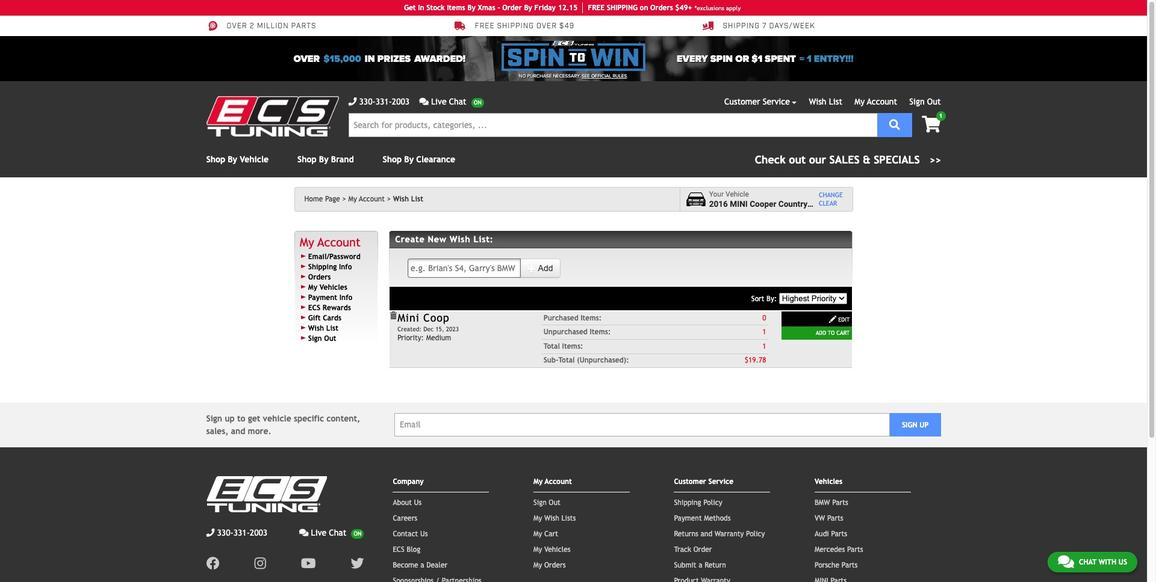 Task type: describe. For each thing, give the bounding box(es) containing it.
1 vertical spatial wish list
[[393, 195, 423, 204]]

330-331-2003 link for 'live chat' link associated with phone icon
[[348, 96, 410, 108]]

12.15
[[558, 4, 578, 12]]

payment methods link
[[674, 515, 731, 523]]

customer service inside popup button
[[724, 97, 790, 107]]

2 vertical spatial my account link
[[300, 235, 361, 249]]

my down 'my cart'
[[533, 546, 542, 554]]

0 vertical spatial 1 link
[[912, 111, 946, 134]]

audi parts
[[815, 530, 847, 539]]

ping
[[622, 4, 638, 12]]

porsche parts
[[815, 562, 858, 570]]

sign up
[[902, 421, 929, 430]]

about us
[[393, 499, 422, 507]]

with
[[1099, 559, 1116, 567]]

$49
[[559, 22, 575, 31]]

wish down the entry!!!
[[809, 97, 826, 107]]

vehicle inside your vehicle 2016 mini cooper countryman s hatchback l4 1.6l
[[726, 190, 749, 199]]

mini
[[398, 312, 419, 325]]

free shipping over $49
[[475, 22, 575, 31]]

million
[[257, 22, 289, 31]]

my orders link
[[533, 562, 566, 570]]

$1
[[752, 53, 762, 65]]

become a dealer
[[393, 562, 447, 570]]

search image
[[889, 119, 900, 130]]

1 vertical spatial customer service
[[674, 478, 733, 486]]

email/password link
[[308, 253, 360, 261]]

shop by vehicle link
[[206, 155, 269, 164]]

my right page
[[348, 195, 357, 204]]

sign up to get vehicle specific content, sales, and more.
[[206, 414, 360, 436]]

get in stock items by xmas - order by friday 12.15
[[404, 4, 578, 12]]

0 horizontal spatial service
[[708, 478, 733, 486]]

total items:
[[544, 342, 583, 351]]

parts for porsche parts
[[842, 562, 858, 570]]

youtube logo image
[[301, 557, 316, 571]]

chat for phone icon
[[449, 97, 466, 107]]

purchased
[[544, 314, 578, 323]]

shop for shop by vehicle
[[206, 155, 225, 164]]

orders inside my account email/password shipping info orders my vehicles payment info ecs rewards gift cards wish list sign out
[[308, 273, 331, 282]]

2 ecs tuning image from the top
[[206, 477, 327, 513]]

2 horizontal spatial vehicles
[[815, 478, 842, 486]]

careers
[[393, 515, 417, 523]]

items: for total items:
[[562, 342, 583, 351]]

account up my wish lists
[[545, 478, 572, 486]]

my up my cart link
[[533, 515, 542, 523]]

parts for audi parts
[[831, 530, 847, 539]]

sign inside my account email/password shipping info orders my vehicles payment info ecs rewards gift cards wish list sign out
[[308, 335, 322, 343]]

white image for add
[[528, 265, 536, 273]]

$19.78 link
[[745, 357, 766, 366]]

shop for shop by clearance
[[383, 155, 402, 164]]

wish inside my account email/password shipping info orders my vehicles payment info ecs rewards gift cards wish list sign out
[[308, 324, 324, 333]]

330-331-2003 for phone icon
[[359, 97, 410, 107]]

0 vertical spatial total
[[544, 342, 560, 351]]

2 vertical spatial sign out link
[[533, 499, 560, 507]]

1 vertical spatial cart
[[544, 530, 558, 539]]

1 link for total items:
[[762, 342, 766, 352]]

0 horizontal spatial wish list link
[[308, 324, 338, 333]]

1 vertical spatial and
[[701, 530, 712, 539]]

phone image
[[206, 529, 215, 537]]

to
[[237, 414, 245, 424]]

entry!!!
[[814, 53, 854, 65]]

customer inside customer service popup button
[[724, 97, 760, 107]]

ecs blog link
[[393, 546, 420, 554]]

1 right search image
[[939, 113, 943, 119]]

2 vertical spatial vehicles
[[544, 546, 571, 554]]

0 horizontal spatial order
[[502, 4, 522, 12]]

page
[[325, 195, 340, 204]]

1 horizontal spatial out
[[549, 499, 560, 507]]

shipping policy
[[674, 499, 722, 507]]

parts
[[291, 22, 316, 31]]

lists
[[561, 515, 576, 523]]

spin
[[710, 53, 733, 65]]

delete image
[[389, 312, 398, 320]]

sign for sign up button at the right of page
[[902, 421, 917, 430]]

1 right =
[[807, 53, 812, 65]]

by for shop by vehicle
[[228, 155, 237, 164]]

1 horizontal spatial my account
[[533, 478, 572, 486]]

0 horizontal spatial vehicle
[[240, 155, 269, 164]]

wish up create
[[393, 195, 409, 204]]

Search text field
[[348, 113, 877, 137]]

$15,000
[[323, 53, 361, 65]]

items
[[447, 4, 465, 12]]

my orders
[[533, 562, 566, 570]]

shipping inside my account email/password shipping info orders my vehicles payment info ecs rewards gift cards wish list sign out
[[308, 263, 337, 271]]

payment info link
[[308, 294, 352, 302]]

add for add to cart
[[816, 330, 826, 337]]

mini coop link
[[398, 312, 537, 325]]

us for contact us
[[420, 530, 428, 539]]

account up search image
[[867, 97, 897, 107]]

add for add
[[536, 264, 553, 273]]

my account link for wish list
[[855, 97, 897, 107]]

items: for unpurchased items:
[[590, 328, 611, 337]]

no purchase necessary. see official rules .
[[519, 73, 628, 79]]

sales,
[[206, 427, 228, 436]]

track
[[674, 546, 691, 554]]

us for about us
[[414, 499, 422, 507]]

see official rules link
[[582, 73, 627, 80]]

2003 for phone image's 'live chat' link
[[250, 528, 267, 538]]

my account link for home page
[[348, 195, 391, 204]]

contact us link
[[393, 530, 428, 539]]

phone image
[[348, 98, 357, 106]]

Email email field
[[394, 414, 890, 437]]

330- for phone icon
[[359, 97, 376, 107]]

shop by vehicle
[[206, 155, 269, 164]]

clear
[[819, 200, 837, 207]]

1 vertical spatial policy
[[746, 530, 765, 539]]

mercedes parts link
[[815, 546, 863, 554]]

instagram logo image
[[254, 557, 266, 571]]

parts for vw parts
[[827, 515, 843, 523]]

sign for right sign out link
[[909, 97, 925, 107]]

-
[[497, 4, 500, 12]]

s
[[826, 199, 831, 209]]

1.6l
[[885, 199, 902, 209]]

wish right new
[[450, 234, 471, 244]]

friday
[[534, 4, 556, 12]]

countryman
[[778, 199, 824, 209]]

gift cards link
[[308, 314, 342, 323]]

track order
[[674, 546, 712, 554]]

become a dealer link
[[393, 562, 447, 570]]

my vehicles link for orders link
[[308, 283, 347, 292]]

or
[[735, 53, 749, 65]]

account right page
[[359, 195, 385, 204]]

list inside my account email/password shipping info orders my vehicles payment info ecs rewards gift cards wish list sign out
[[326, 324, 338, 333]]

2 horizontal spatial orders
[[650, 4, 673, 12]]

returns and warranty policy link
[[674, 530, 765, 539]]

2 vertical spatial orders
[[544, 562, 566, 570]]

audi parts link
[[815, 530, 847, 539]]

0 vertical spatial info
[[339, 263, 352, 271]]

payment inside my account email/password shipping info orders my vehicles payment info ecs rewards gift cards wish list sign out
[[308, 294, 337, 302]]

necessary.
[[553, 73, 580, 79]]

get
[[248, 414, 260, 424]]

1 vertical spatial order
[[693, 546, 712, 554]]

free shipping over $49 link
[[454, 20, 575, 31]]

dec
[[423, 326, 434, 333]]

vehicle
[[263, 414, 291, 424]]

&
[[863, 154, 871, 166]]

methods
[[704, 515, 731, 523]]

1 vertical spatial total
[[558, 357, 575, 365]]

.
[[627, 73, 628, 79]]

dealer
[[426, 562, 447, 570]]

*exclusions apply link
[[695, 3, 741, 12]]

on
[[640, 4, 648, 12]]

live chat for comments icon for 'live chat' link associated with phone icon
[[431, 97, 466, 107]]

shipping
[[497, 22, 534, 31]]

more.
[[248, 427, 271, 436]]

by:
[[767, 295, 777, 303]]

330- for phone image
[[217, 528, 233, 538]]

1 horizontal spatial ecs
[[393, 546, 405, 554]]

in
[[365, 53, 375, 65]]

cooper
[[750, 199, 776, 209]]

vw parts link
[[815, 515, 843, 523]]

2003 for 'live chat' link associated with phone icon
[[392, 97, 410, 107]]

comments image for phone image's 'live chat' link
[[299, 529, 309, 537]]

0 vertical spatial list
[[829, 97, 842, 107]]

by for shop by brand
[[319, 155, 329, 164]]

over
[[536, 22, 557, 31]]

items: for purchased items:
[[581, 314, 602, 323]]

(unpurchased):
[[577, 357, 629, 365]]

1 horizontal spatial list
[[411, 195, 423, 204]]

mini coop created: dec 15, 2023 priority: medium
[[398, 312, 459, 343]]

created:
[[398, 326, 422, 333]]

sort
[[751, 295, 764, 303]]

track order link
[[674, 546, 712, 554]]

submit a return link
[[674, 562, 726, 570]]

become
[[393, 562, 418, 570]]

parts for bmw parts
[[832, 499, 848, 507]]



Task type: vqa. For each thing, say whether or not it's contained in the screenshot.
Us related to About Us
yes



Task type: locate. For each thing, give the bounding box(es) containing it.
order right -
[[502, 4, 522, 12]]

us right the contact
[[420, 530, 428, 539]]

service down spent
[[763, 97, 790, 107]]

*exclusions
[[695, 5, 724, 11]]

unpurchased items:
[[544, 328, 611, 337]]

xmas
[[478, 4, 495, 12]]

wish list link down gift cards link
[[308, 324, 338, 333]]

comments image
[[419, 98, 429, 106], [299, 529, 309, 537], [1058, 555, 1074, 570]]

2 horizontal spatial my account
[[855, 97, 897, 107]]

over for over $15,000 in prizes
[[294, 53, 320, 65]]

list down the entry!!!
[[829, 97, 842, 107]]

bmw parts
[[815, 499, 848, 507]]

sign out up my wish lists link
[[533, 499, 560, 507]]

1 vertical spatial out
[[324, 335, 336, 343]]

2 horizontal spatial sign out link
[[909, 97, 941, 107]]

1 ecs tuning image from the top
[[206, 96, 339, 137]]

1 vertical spatial live
[[311, 528, 326, 538]]

twitter logo image
[[351, 557, 364, 571]]

vw
[[815, 515, 825, 523]]

1 link up $19.78
[[762, 342, 766, 352]]

wish down gift
[[308, 324, 324, 333]]

1 horizontal spatial 330-331-2003
[[359, 97, 410, 107]]

spent
[[765, 53, 796, 65]]

account up the email/password link
[[317, 235, 361, 249]]

330-331-2003 right phone icon
[[359, 97, 410, 107]]

ecs tuning image
[[206, 96, 339, 137], [206, 477, 327, 513]]

1 horizontal spatial vehicle
[[726, 190, 749, 199]]

330-331-2003 right phone image
[[217, 528, 267, 538]]

sign for the bottom sign out link
[[533, 499, 547, 507]]

vehicles up payment info link
[[320, 283, 347, 292]]

your
[[709, 190, 724, 199]]

=
[[800, 53, 804, 65]]

white image inside add button
[[528, 265, 536, 273]]

parts up mercedes parts link
[[831, 530, 847, 539]]

mini
[[730, 199, 748, 209]]

orders right "on"
[[650, 4, 673, 12]]

ecs tuning 'spin to win' contest logo image
[[502, 41, 645, 71]]

2003 down 'prizes'
[[392, 97, 410, 107]]

0 horizontal spatial orders
[[308, 273, 331, 282]]

1 vertical spatial 330-331-2003
[[217, 528, 267, 538]]

1 horizontal spatial chat
[[449, 97, 466, 107]]

0 vertical spatial ecs tuning image
[[206, 96, 339, 137]]

1
[[807, 53, 812, 65], [939, 113, 943, 119], [762, 328, 766, 337], [762, 342, 766, 351]]

0 horizontal spatial shipping
[[308, 263, 337, 271]]

days/week
[[769, 22, 815, 31]]

sign out link up shopping cart image
[[909, 97, 941, 107]]

ecs inside my account email/password shipping info orders my vehicles payment info ecs rewards gift cards wish list sign out
[[308, 304, 320, 312]]

my account link
[[855, 97, 897, 107], [348, 195, 391, 204], [300, 235, 361, 249]]

1 shop from the left
[[206, 155, 225, 164]]

cart up my vehicles
[[544, 530, 558, 539]]

payment up returns
[[674, 515, 702, 523]]

0 vertical spatial cart
[[837, 330, 850, 337]]

stock
[[426, 4, 445, 12]]

apply
[[726, 5, 741, 11]]

company
[[393, 478, 424, 486]]

1 vertical spatial wish list link
[[308, 324, 338, 333]]

1 vertical spatial info
[[339, 294, 352, 302]]

total down total items:
[[558, 357, 575, 365]]

live
[[431, 97, 446, 107], [311, 528, 326, 538]]

2003 up instagram logo
[[250, 528, 267, 538]]

mercedes parts
[[815, 546, 863, 554]]

cart
[[837, 330, 850, 337], [544, 530, 558, 539]]

policy right warranty
[[746, 530, 765, 539]]

331- for phone image
[[233, 528, 250, 538]]

my account up search image
[[855, 97, 897, 107]]

0 vertical spatial 331-
[[376, 97, 392, 107]]

a left return
[[699, 562, 702, 570]]

0 horizontal spatial out
[[324, 335, 336, 343]]

up for sign up to get vehicle specific content, sales, and more.
[[225, 414, 235, 424]]

331- for phone icon
[[376, 97, 392, 107]]

2 vertical spatial chat
[[1079, 559, 1097, 567]]

every
[[677, 53, 708, 65]]

1 down 0 link
[[762, 328, 766, 337]]

purchase
[[527, 73, 552, 79]]

330- right phone icon
[[359, 97, 376, 107]]

1 horizontal spatial wish list link
[[809, 97, 842, 107]]

1 vertical spatial my vehicles link
[[533, 546, 571, 554]]

white image
[[528, 265, 536, 273], [829, 315, 837, 324]]

0 vertical spatial us
[[414, 499, 422, 507]]

my down orders link
[[308, 283, 317, 292]]

330-331-2003 link up instagram logo
[[206, 527, 267, 540]]

shop for shop by brand
[[297, 155, 316, 164]]

0 horizontal spatial and
[[231, 427, 245, 436]]

1 horizontal spatial over
[[294, 53, 320, 65]]

my account link up search image
[[855, 97, 897, 107]]

1 a from the left
[[420, 562, 424, 570]]

orders down shipping info link
[[308, 273, 331, 282]]

home page link
[[304, 195, 346, 204]]

331- right phone image
[[233, 528, 250, 538]]

0 link
[[762, 314, 766, 323]]

0 vertical spatial vehicle
[[240, 155, 269, 164]]

free
[[588, 4, 605, 12]]

0 vertical spatial wish list
[[809, 97, 842, 107]]

0 horizontal spatial sign out
[[533, 499, 560, 507]]

parts for mercedes parts
[[847, 546, 863, 554]]

comments image for chat with us link
[[1058, 555, 1074, 570]]

customer down or
[[724, 97, 760, 107]]

parts right bmw
[[832, 499, 848, 507]]

orders
[[650, 4, 673, 12], [308, 273, 331, 282], [544, 562, 566, 570]]

1 vertical spatial 2003
[[250, 528, 267, 538]]

live chat link for phone image
[[299, 527, 364, 540]]

info up the rewards
[[339, 294, 352, 302]]

0 vertical spatial over
[[227, 22, 247, 31]]

my vehicles
[[533, 546, 571, 554]]

330-331-2003 link down in
[[348, 96, 410, 108]]

0 horizontal spatial policy
[[703, 499, 722, 507]]

0 vertical spatial live
[[431, 97, 446, 107]]

0 vertical spatial add
[[536, 264, 553, 273]]

1 horizontal spatial live chat link
[[419, 96, 484, 108]]

2 vertical spatial us
[[1119, 559, 1127, 567]]

0 vertical spatial ecs
[[308, 304, 320, 312]]

up inside 'sign up to get vehicle specific content, sales, and more.'
[[225, 414, 235, 424]]

facebook logo image
[[206, 557, 219, 571]]

parts
[[832, 499, 848, 507], [827, 515, 843, 523], [831, 530, 847, 539], [847, 546, 863, 554], [842, 562, 858, 570]]

1 horizontal spatial sign out
[[909, 97, 941, 107]]

0 vertical spatial my vehicles link
[[308, 283, 347, 292]]

my vehicles link
[[308, 283, 347, 292], [533, 546, 571, 554]]

0 horizontal spatial sign out link
[[308, 335, 336, 343]]

1 vertical spatial orders
[[308, 273, 331, 282]]

live chat link up youtube logo
[[299, 527, 364, 540]]

wish list down the entry!!!
[[809, 97, 842, 107]]

over $15,000 in prizes
[[294, 53, 411, 65]]

2 vertical spatial comments image
[[1058, 555, 1074, 570]]

0 vertical spatial customer
[[724, 97, 760, 107]]

1 horizontal spatial 2003
[[392, 97, 410, 107]]

account
[[867, 97, 897, 107], [359, 195, 385, 204], [317, 235, 361, 249], [545, 478, 572, 486]]

sign inside sign up button
[[902, 421, 917, 430]]

0 horizontal spatial customer
[[674, 478, 706, 486]]

330-331-2003 link for phone image's 'live chat' link
[[206, 527, 267, 540]]

vehicles inside my account email/password shipping info orders my vehicles payment info ecs rewards gift cards wish list sign out
[[320, 283, 347, 292]]

a for become
[[420, 562, 424, 570]]

0 horizontal spatial comments image
[[299, 529, 309, 537]]

over left 2
[[227, 22, 247, 31]]

submit a return
[[674, 562, 726, 570]]

2 vertical spatial list
[[326, 324, 338, 333]]

order
[[502, 4, 522, 12], [693, 546, 712, 554]]

1 link down 0 link
[[762, 328, 766, 337]]

2 horizontal spatial list
[[829, 97, 842, 107]]

1 horizontal spatial up
[[920, 421, 929, 430]]

0 vertical spatial items:
[[581, 314, 602, 323]]

my up email/password
[[300, 235, 314, 249]]

my vehicles link up my orders link
[[533, 546, 571, 554]]

order up submit a return
[[693, 546, 712, 554]]

out inside my account email/password shipping info orders my vehicles payment info ecs rewards gift cards wish list sign out
[[324, 335, 336, 343]]

2 horizontal spatial shop
[[383, 155, 402, 164]]

0 vertical spatial order
[[502, 4, 522, 12]]

shipping for shipping 7 days/week
[[723, 22, 760, 31]]

wish list link down the entry!!!
[[809, 97, 842, 107]]

1 vertical spatial customer
[[674, 478, 706, 486]]

live chat link for phone icon
[[419, 96, 484, 108]]

comments image up youtube logo
[[299, 529, 309, 537]]

bmw
[[815, 499, 830, 507]]

porsche
[[815, 562, 839, 570]]

my account up my wish lists
[[533, 478, 572, 486]]

my account right page
[[348, 195, 385, 204]]

white image for edit
[[829, 315, 837, 324]]

chat for phone image
[[329, 528, 346, 538]]

0 vertical spatial sign out
[[909, 97, 941, 107]]

prizes
[[377, 53, 411, 65]]

1 horizontal spatial policy
[[746, 530, 765, 539]]

1 horizontal spatial vehicles
[[544, 546, 571, 554]]

0 vertical spatial live chat link
[[419, 96, 484, 108]]

comments image left 'chat with us'
[[1058, 555, 1074, 570]]

shipping up payment methods link
[[674, 499, 701, 507]]

331- right phone icon
[[376, 97, 392, 107]]

clear link
[[819, 200, 843, 208]]

1 vertical spatial 331-
[[233, 528, 250, 538]]

live up youtube logo
[[311, 528, 326, 538]]

0 horizontal spatial white image
[[528, 265, 536, 273]]

my up &
[[855, 97, 865, 107]]

comments image up shop by clearance
[[419, 98, 429, 106]]

1 vertical spatial sign out
[[533, 499, 560, 507]]

0 vertical spatial 330-
[[359, 97, 376, 107]]

email/password
[[308, 253, 360, 261]]

out down cards in the left of the page
[[324, 335, 336, 343]]

over for over 2 million parts
[[227, 22, 247, 31]]

shipping for shipping policy
[[674, 499, 701, 507]]

payment up ecs rewards link
[[308, 294, 337, 302]]

1 vertical spatial add
[[816, 330, 826, 337]]

sales & specials
[[829, 154, 920, 166]]

home page
[[304, 195, 340, 204]]

rules
[[613, 73, 627, 79]]

1 link right search image
[[912, 111, 946, 134]]

over
[[227, 22, 247, 31], [294, 53, 320, 65]]

2 shop from the left
[[297, 155, 316, 164]]

0 horizontal spatial ecs
[[308, 304, 320, 312]]

parts up porsche parts link
[[847, 546, 863, 554]]

330-331-2003 for phone image
[[217, 528, 267, 538]]

live chat link
[[419, 96, 484, 108], [299, 527, 364, 540]]

sign out up shopping cart image
[[909, 97, 941, 107]]

over 2 million parts
[[227, 22, 316, 31]]

total
[[544, 342, 560, 351], [558, 357, 575, 365]]

ecs rewards link
[[308, 304, 351, 312]]

l4
[[874, 199, 883, 209]]

chat with us
[[1079, 559, 1127, 567]]

2 horizontal spatial chat
[[1079, 559, 1097, 567]]

up
[[225, 414, 235, 424], [920, 421, 929, 430]]

0 vertical spatial policy
[[703, 499, 722, 507]]

my account link right page
[[348, 195, 391, 204]]

2 a from the left
[[699, 562, 702, 570]]

331-
[[376, 97, 392, 107], [233, 528, 250, 538]]

0 horizontal spatial my account
[[348, 195, 385, 204]]

items: down unpurchased items:
[[562, 342, 583, 351]]

vehicle
[[240, 155, 269, 164], [726, 190, 749, 199]]

0 horizontal spatial 331-
[[233, 528, 250, 538]]

live for 'live chat' link associated with phone icon
[[431, 97, 446, 107]]

1 vertical spatial sign out link
[[308, 335, 336, 343]]

my up my wish lists
[[533, 478, 543, 486]]

every spin or $1 spent = 1 entry!!!
[[677, 53, 854, 65]]

1 vertical spatial vehicles
[[815, 478, 842, 486]]

comments image for 'live chat' link associated with phone icon
[[419, 98, 429, 106]]

items: up (unpurchased): at the bottom
[[590, 328, 611, 337]]

sales & specials link
[[755, 152, 941, 168]]

a left dealer
[[420, 562, 424, 570]]

1 vertical spatial comments image
[[299, 529, 309, 537]]

ecs blog
[[393, 546, 420, 554]]

customer service down $1
[[724, 97, 790, 107]]

0 vertical spatial customer service
[[724, 97, 790, 107]]

1 vertical spatial my account link
[[348, 195, 391, 204]]

my vehicles link for my cart link
[[533, 546, 571, 554]]

list down shop by clearance
[[411, 195, 423, 204]]

orders link
[[308, 273, 331, 282]]

see
[[582, 73, 590, 79]]

0 vertical spatial live chat
[[431, 97, 466, 107]]

us right with
[[1119, 559, 1127, 567]]

1 horizontal spatial payment
[[674, 515, 702, 523]]

sign out
[[909, 97, 941, 107], [533, 499, 560, 507]]

1 horizontal spatial comments image
[[419, 98, 429, 106]]

policy up methods
[[703, 499, 722, 507]]

1 vertical spatial 330-
[[217, 528, 233, 538]]

live chat link up "clearance"
[[419, 96, 484, 108]]

2023
[[446, 326, 459, 333]]

shipping down 'apply'
[[723, 22, 760, 31]]

list:
[[474, 234, 494, 244]]

1 horizontal spatial cart
[[837, 330, 850, 337]]

add inside "link"
[[816, 330, 826, 337]]

shop by clearance link
[[383, 155, 455, 164]]

1 horizontal spatial orders
[[544, 562, 566, 570]]

0 horizontal spatial cart
[[544, 530, 558, 539]]

about us link
[[393, 499, 422, 507]]

over down parts
[[294, 53, 320, 65]]

vehicles up bmw parts on the bottom right of page
[[815, 478, 842, 486]]

my up my vehicles
[[533, 530, 542, 539]]

3 shop from the left
[[383, 155, 402, 164]]

0 vertical spatial white image
[[528, 265, 536, 273]]

my account for home page
[[348, 195, 385, 204]]

0 horizontal spatial shop
[[206, 155, 225, 164]]

sign out link down gift cards link
[[308, 335, 336, 343]]

white image inside edit 'link'
[[829, 315, 837, 324]]

comments image inside chat with us link
[[1058, 555, 1074, 570]]

1 vertical spatial payment
[[674, 515, 702, 523]]

my vehicles link up payment info link
[[308, 283, 347, 292]]

1 up $19.78
[[762, 342, 766, 351]]

customer service up the shipping policy link
[[674, 478, 733, 486]]

add inside button
[[536, 264, 553, 273]]

customer up the shipping policy link
[[674, 478, 706, 486]]

purchased items:
[[544, 314, 602, 323]]

returns and warranty policy
[[674, 530, 765, 539]]

by for shop by clearance
[[404, 155, 414, 164]]

add up purchased at the bottom of page
[[536, 264, 553, 273]]

wish up my cart link
[[544, 515, 559, 523]]

unpurchased
[[544, 328, 588, 337]]

2 vertical spatial out
[[549, 499, 560, 507]]

audi
[[815, 530, 829, 539]]

parts right vw
[[827, 515, 843, 523]]

live up "clearance"
[[431, 97, 446, 107]]

my account for wish list
[[855, 97, 897, 107]]

chat with us link
[[1048, 553, 1137, 573]]

2
[[250, 22, 255, 31]]

330- right phone image
[[217, 528, 233, 538]]

info
[[339, 263, 352, 271], [339, 294, 352, 302]]

1 horizontal spatial live chat
[[431, 97, 466, 107]]

out up shopping cart image
[[927, 97, 941, 107]]

list down cards in the left of the page
[[326, 324, 338, 333]]

up for sign up
[[920, 421, 929, 430]]

service inside popup button
[[763, 97, 790, 107]]

sales
[[829, 154, 860, 166]]

live chat for comments icon associated with phone image's 'live chat' link
[[311, 528, 346, 538]]

0 vertical spatial my account
[[855, 97, 897, 107]]

a for submit
[[699, 562, 702, 570]]

your vehicle 2016 mini cooper countryman s hatchback l4 1.6l
[[709, 190, 902, 209]]

sort by:
[[751, 295, 779, 303]]

and
[[231, 427, 245, 436], [701, 530, 712, 539]]

my down my vehicles
[[533, 562, 542, 570]]

0 vertical spatial out
[[927, 97, 941, 107]]

e.g. Brian's S4, Garry's BMW E92...etc text field
[[408, 259, 521, 278]]

1 horizontal spatial a
[[699, 562, 702, 570]]

1 horizontal spatial service
[[763, 97, 790, 107]]

shop by brand link
[[297, 155, 354, 164]]

1 link for unpurchased items:
[[762, 328, 766, 337]]

1 horizontal spatial shop
[[297, 155, 316, 164]]

total up sub-
[[544, 342, 560, 351]]

account inside my account email/password shipping info orders my vehicles payment info ecs rewards gift cards wish list sign out
[[317, 235, 361, 249]]

15,
[[435, 326, 444, 333]]

add to cart
[[816, 330, 850, 337]]

change clear
[[819, 191, 843, 207]]

0 vertical spatial 330-331-2003
[[359, 97, 410, 107]]

ecs up gift
[[308, 304, 320, 312]]

parts down mercedes parts link
[[842, 562, 858, 570]]

up inside sign up button
[[920, 421, 929, 430]]

1 horizontal spatial 330-331-2003 link
[[348, 96, 410, 108]]

specific
[[294, 414, 324, 424]]

2 vertical spatial my account
[[533, 478, 572, 486]]

0 vertical spatial and
[[231, 427, 245, 436]]

live chat up "clearance"
[[431, 97, 466, 107]]

info down the email/password link
[[339, 263, 352, 271]]

my account link up the email/password link
[[300, 235, 361, 249]]

live for phone image's 'live chat' link
[[311, 528, 326, 538]]

sub-total (unpurchased):
[[544, 357, 629, 365]]

and inside 'sign up to get vehicle specific content, sales, and more.'
[[231, 427, 245, 436]]

policy
[[703, 499, 722, 507], [746, 530, 765, 539]]

1 vertical spatial us
[[420, 530, 428, 539]]

shopping cart image
[[922, 116, 941, 133]]

sign out link up my wish lists link
[[533, 499, 560, 507]]

cart inside "link"
[[837, 330, 850, 337]]

0 vertical spatial service
[[763, 97, 790, 107]]

contact us
[[393, 530, 428, 539]]

submit
[[674, 562, 696, 570]]

add left 'to'
[[816, 330, 826, 337]]

orders down my vehicles
[[544, 562, 566, 570]]

sign inside 'sign up to get vehicle specific content, sales, and more.'
[[206, 414, 222, 424]]

shipping up orders link
[[308, 263, 337, 271]]

shipping info link
[[308, 263, 352, 271]]

payment methods
[[674, 515, 731, 523]]



